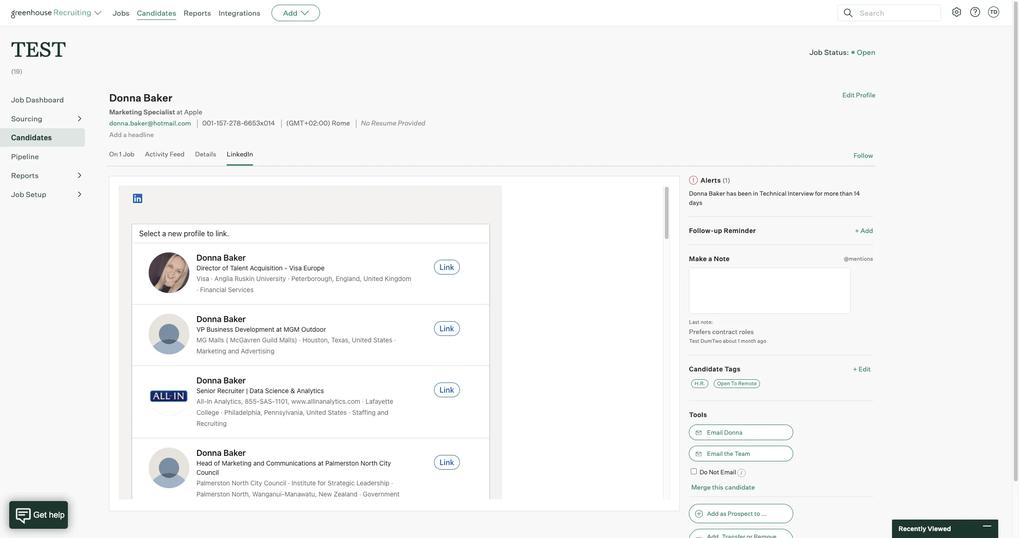 Task type: vqa. For each thing, say whether or not it's contained in the screenshot.
the Baker for Donna Baker has been in Technical Interview for more than 14 days
yes



Task type: locate. For each thing, give the bounding box(es) containing it.
donna up the
[[724, 429, 743, 437]]

candidates right jobs
[[137, 8, 176, 18]]

profile
[[856, 91, 876, 99]]

a
[[123, 131, 127, 138], [709, 255, 713, 263]]

follow-up reminder
[[689, 227, 756, 235]]

job
[[810, 48, 823, 57], [11, 95, 24, 104], [123, 150, 135, 158], [11, 190, 24, 199]]

edit
[[843, 91, 855, 99], [859, 365, 871, 373]]

last note: prefers contract roles test dumtwo               about 1 month               ago
[[689, 319, 767, 344]]

0 vertical spatial reports
[[184, 8, 211, 18]]

job setup link
[[11, 189, 81, 200]]

add inside add popup button
[[283, 8, 298, 18]]

job dashboard
[[11, 95, 64, 104]]

1 vertical spatial +
[[853, 365, 858, 373]]

0 vertical spatial reports link
[[184, 8, 211, 18]]

a left "note"
[[709, 255, 713, 263]]

note
[[714, 255, 730, 263]]

reports down pipeline
[[11, 171, 39, 180]]

0 horizontal spatial 1
[[119, 150, 122, 158]]

follow-
[[689, 227, 714, 235]]

baker up specialist
[[144, 92, 172, 104]]

open left to
[[718, 380, 730, 387]]

email inside "button"
[[707, 450, 723, 458]]

Do Not Email checkbox
[[691, 469, 697, 475]]

candidates
[[137, 8, 176, 18], [11, 133, 52, 142]]

@mentions
[[844, 255, 874, 262]]

job dashboard link
[[11, 94, 81, 105]]

email up email the team in the bottom right of the page
[[707, 429, 723, 437]]

a for add
[[123, 131, 127, 138]]

open to remote link
[[714, 380, 760, 388]]

integrations
[[219, 8, 261, 18]]

2 horizontal spatial donna
[[724, 429, 743, 437]]

donna up days
[[689, 190, 708, 197]]

pipeline
[[11, 152, 39, 161]]

0 horizontal spatial open
[[718, 380, 730, 387]]

add inside add as prospect to ... button
[[707, 511, 719, 518]]

viewed
[[928, 525, 951, 533]]

prefers
[[689, 328, 711, 336]]

6653x014
[[244, 119, 275, 128]]

candidates down sourcing
[[11, 133, 52, 142]]

email inside button
[[707, 429, 723, 437]]

job up sourcing
[[11, 95, 24, 104]]

1 horizontal spatial candidates link
[[137, 8, 176, 18]]

candidates link down sourcing link
[[11, 132, 81, 143]]

integrations link
[[219, 8, 261, 18]]

job for job dashboard
[[11, 95, 24, 104]]

make
[[689, 255, 707, 263]]

add button
[[272, 5, 320, 21]]

1 vertical spatial candidates
[[11, 133, 52, 142]]

td
[[990, 9, 998, 15]]

0 horizontal spatial reports link
[[11, 170, 81, 181]]

1 vertical spatial open
[[718, 380, 730, 387]]

0 horizontal spatial candidates link
[[11, 132, 81, 143]]

+ inside + add 'link'
[[855, 227, 860, 235]]

1 inside the last note: prefers contract roles test dumtwo               about 1 month               ago
[[738, 338, 740, 344]]

open right status:
[[857, 48, 876, 57]]

donna
[[109, 92, 141, 104], [689, 190, 708, 197], [724, 429, 743, 437]]

marketing
[[109, 108, 142, 116]]

+ inside + edit link
[[853, 365, 858, 373]]

been
[[738, 190, 752, 197]]

reports
[[184, 8, 211, 18], [11, 171, 39, 180]]

0 vertical spatial candidates
[[137, 8, 176, 18]]

1 vertical spatial baker
[[709, 190, 725, 197]]

a for make
[[709, 255, 713, 263]]

specialist
[[144, 108, 175, 116]]

0 horizontal spatial donna
[[109, 92, 141, 104]]

test
[[11, 35, 66, 62]]

1 horizontal spatial candidates
[[137, 8, 176, 18]]

1 horizontal spatial reports link
[[184, 8, 211, 18]]

than
[[840, 190, 853, 197]]

email the team
[[707, 450, 751, 458]]

donna for donna baker has been in technical interview for more than 14 days
[[689, 190, 708, 197]]

reports left integrations link
[[184, 8, 211, 18]]

0 vertical spatial a
[[123, 131, 127, 138]]

1 vertical spatial candidates link
[[11, 132, 81, 143]]

technical
[[760, 190, 787, 197]]

make a note
[[689, 255, 730, 263]]

h.r. link
[[692, 380, 709, 388]]

note:
[[701, 319, 713, 326]]

merge this candidate link
[[692, 484, 755, 491]]

+ add link
[[855, 226, 874, 235]]

on 1 job link
[[109, 150, 135, 164]]

provided
[[398, 119, 426, 128]]

sourcing
[[11, 114, 42, 123]]

details
[[195, 150, 216, 158]]

open
[[857, 48, 876, 57], [718, 380, 730, 387]]

more
[[824, 190, 839, 197]]

+
[[855, 227, 860, 235], [853, 365, 858, 373]]

1 right about
[[738, 338, 740, 344]]

1 vertical spatial reports
[[11, 171, 39, 180]]

activity feed link
[[145, 150, 185, 164]]

email right 'not'
[[721, 469, 737, 476]]

baker down 'alerts (1)' in the right top of the page
[[709, 190, 725, 197]]

1 right on
[[119, 150, 122, 158]]

1 horizontal spatial donna
[[689, 190, 708, 197]]

follow link
[[854, 151, 874, 160]]

1 horizontal spatial edit
[[859, 365, 871, 373]]

2 vertical spatial donna
[[724, 429, 743, 437]]

(gmt+02:00)
[[286, 119, 330, 128]]

1 horizontal spatial open
[[857, 48, 876, 57]]

candidates link right jobs
[[137, 8, 176, 18]]

at
[[177, 108, 183, 116]]

1 vertical spatial donna
[[689, 190, 708, 197]]

+ for + edit
[[853, 365, 858, 373]]

email
[[707, 429, 723, 437], [707, 450, 723, 458], [721, 469, 737, 476]]

add
[[283, 8, 298, 18], [109, 131, 122, 138], [861, 227, 874, 235], [707, 511, 719, 518]]

status:
[[825, 48, 849, 57]]

baker inside donna baker marketing specialist at apple
[[144, 92, 172, 104]]

1 vertical spatial 1
[[738, 338, 740, 344]]

...
[[762, 511, 767, 518]]

0 horizontal spatial edit
[[843, 91, 855, 99]]

reminder
[[724, 227, 756, 235]]

job left status:
[[810, 48, 823, 57]]

1 horizontal spatial 1
[[738, 338, 740, 344]]

job for job setup
[[11, 190, 24, 199]]

donna for donna baker marketing specialist at apple
[[109, 92, 141, 104]]

job left setup
[[11, 190, 24, 199]]

1 vertical spatial edit
[[859, 365, 871, 373]]

a left headline on the top left of the page
[[123, 131, 127, 138]]

donna inside donna baker has been in technical interview for more than 14 days
[[689, 190, 708, 197]]

edit profile link
[[843, 91, 876, 99]]

job for job status:
[[810, 48, 823, 57]]

1 vertical spatial a
[[709, 255, 713, 263]]

the
[[724, 450, 734, 458]]

0 vertical spatial 1
[[119, 150, 122, 158]]

0 horizontal spatial baker
[[144, 92, 172, 104]]

not
[[709, 469, 719, 476]]

0 vertical spatial email
[[707, 429, 723, 437]]

001-
[[202, 119, 217, 128]]

+ add
[[855, 227, 874, 235]]

0 horizontal spatial reports
[[11, 171, 39, 180]]

email left the
[[707, 450, 723, 458]]

0 vertical spatial donna
[[109, 92, 141, 104]]

None text field
[[689, 268, 851, 314]]

reports link down pipeline link
[[11, 170, 81, 181]]

donna.baker@hotmail.com
[[109, 119, 191, 127]]

do
[[700, 469, 708, 476]]

open for open to remote
[[718, 380, 730, 387]]

0 vertical spatial baker
[[144, 92, 172, 104]]

1 horizontal spatial baker
[[709, 190, 725, 197]]

job status:
[[810, 48, 849, 57]]

on 1 job
[[109, 150, 135, 158]]

1 horizontal spatial a
[[709, 255, 713, 263]]

add for add a headline
[[109, 131, 122, 138]]

2 vertical spatial email
[[721, 469, 737, 476]]

jobs link
[[113, 8, 130, 18]]

to
[[731, 380, 737, 387]]

0 vertical spatial +
[[855, 227, 860, 235]]

reports link
[[184, 8, 211, 18], [11, 170, 81, 181]]

baker inside donna baker has been in technical interview for more than 14 days
[[709, 190, 725, 197]]

278-
[[229, 119, 244, 128]]

1 vertical spatial email
[[707, 450, 723, 458]]

email donna button
[[689, 425, 794, 441]]

donna up marketing
[[109, 92, 141, 104]]

0 horizontal spatial a
[[123, 131, 127, 138]]

donna inside donna baker marketing specialist at apple
[[109, 92, 141, 104]]

reports link left integrations link
[[184, 8, 211, 18]]

baker
[[144, 92, 172, 104], [709, 190, 725, 197]]

0 vertical spatial open
[[857, 48, 876, 57]]

candidate
[[689, 365, 723, 373]]



Task type: describe. For each thing, give the bounding box(es) containing it.
email for email donna
[[707, 429, 723, 437]]

baker for donna baker marketing specialist at apple
[[144, 92, 172, 104]]

email the team button
[[689, 446, 794, 462]]

this
[[713, 484, 724, 491]]

jobs
[[113, 8, 130, 18]]

add for add as prospect to ...
[[707, 511, 719, 518]]

email for email the team
[[707, 450, 723, 458]]

activity
[[145, 150, 168, 158]]

apple
[[184, 108, 202, 116]]

greenhouse recruiting image
[[11, 7, 94, 18]]

feed
[[170, 150, 185, 158]]

1 inside on 1 job link
[[119, 150, 122, 158]]

donna baker has been in technical interview for more than 14 days
[[689, 190, 860, 206]]

dumtwo
[[701, 338, 722, 344]]

interview
[[788, 190, 814, 197]]

details link
[[195, 150, 216, 164]]

alerts (1)
[[701, 176, 731, 184]]

candidate tags
[[689, 365, 741, 373]]

td button
[[989, 6, 1000, 18]]

baker for donna baker has been in technical interview for more than 14 days
[[709, 190, 725, 197]]

up
[[714, 227, 723, 235]]

donna baker marketing specialist at apple
[[109, 92, 202, 116]]

linkedin link
[[227, 150, 253, 164]]

td button
[[987, 5, 1002, 19]]

0 vertical spatial candidates link
[[137, 8, 176, 18]]

test link
[[11, 26, 66, 64]]

0 horizontal spatial candidates
[[11, 133, 52, 142]]

tools
[[689, 411, 707, 419]]

in
[[753, 190, 758, 197]]

about
[[723, 338, 737, 344]]

1 vertical spatial reports link
[[11, 170, 81, 181]]

+ edit
[[853, 365, 871, 373]]

prospect
[[728, 511, 753, 518]]

1 horizontal spatial reports
[[184, 8, 211, 18]]

donna.baker@hotmail.com link
[[109, 119, 191, 127]]

14
[[854, 190, 860, 197]]

dashboard
[[26, 95, 64, 104]]

job setup
[[11, 190, 46, 199]]

add a headline
[[109, 131, 154, 138]]

ago
[[758, 338, 767, 344]]

as
[[720, 511, 727, 518]]

resume
[[371, 119, 397, 128]]

add for add
[[283, 8, 298, 18]]

for
[[815, 190, 823, 197]]

(19)
[[11, 68, 23, 75]]

configure image
[[952, 6, 963, 18]]

candidate
[[725, 484, 755, 491]]

recently
[[899, 525, 927, 533]]

headline
[[128, 131, 154, 138]]

has
[[727, 190, 737, 197]]

+ for + add
[[855, 227, 860, 235]]

merge
[[692, 484, 711, 491]]

add as prospect to ... button
[[689, 505, 794, 524]]

days
[[689, 199, 703, 206]]

follow
[[854, 152, 874, 159]]

donna inside button
[[724, 429, 743, 437]]

alerts
[[701, 176, 721, 184]]

open for open
[[857, 48, 876, 57]]

(1)
[[723, 176, 731, 184]]

month
[[741, 338, 757, 344]]

001-157-278-6653x014
[[202, 119, 275, 128]]

Search text field
[[858, 6, 933, 20]]

to
[[755, 511, 760, 518]]

linkedin
[[227, 150, 253, 158]]

rome
[[332, 119, 350, 128]]

sourcing link
[[11, 113, 81, 124]]

test
[[689, 338, 700, 344]]

0 vertical spatial edit
[[843, 91, 855, 99]]

activity feed
[[145, 150, 185, 158]]

tags
[[725, 365, 741, 373]]

contract
[[713, 328, 738, 336]]

@mentions link
[[844, 254, 874, 263]]

last
[[689, 319, 700, 326]]

no resume provided
[[361, 119, 426, 128]]

open to remote
[[718, 380, 757, 387]]

h.r.
[[695, 380, 706, 387]]

job right on
[[123, 150, 135, 158]]

add inside + add 'link'
[[861, 227, 874, 235]]

edit profile
[[843, 91, 876, 99]]

no
[[361, 119, 370, 128]]

setup
[[26, 190, 46, 199]]

+ edit link
[[851, 363, 874, 376]]

add as prospect to ...
[[707, 511, 767, 518]]



